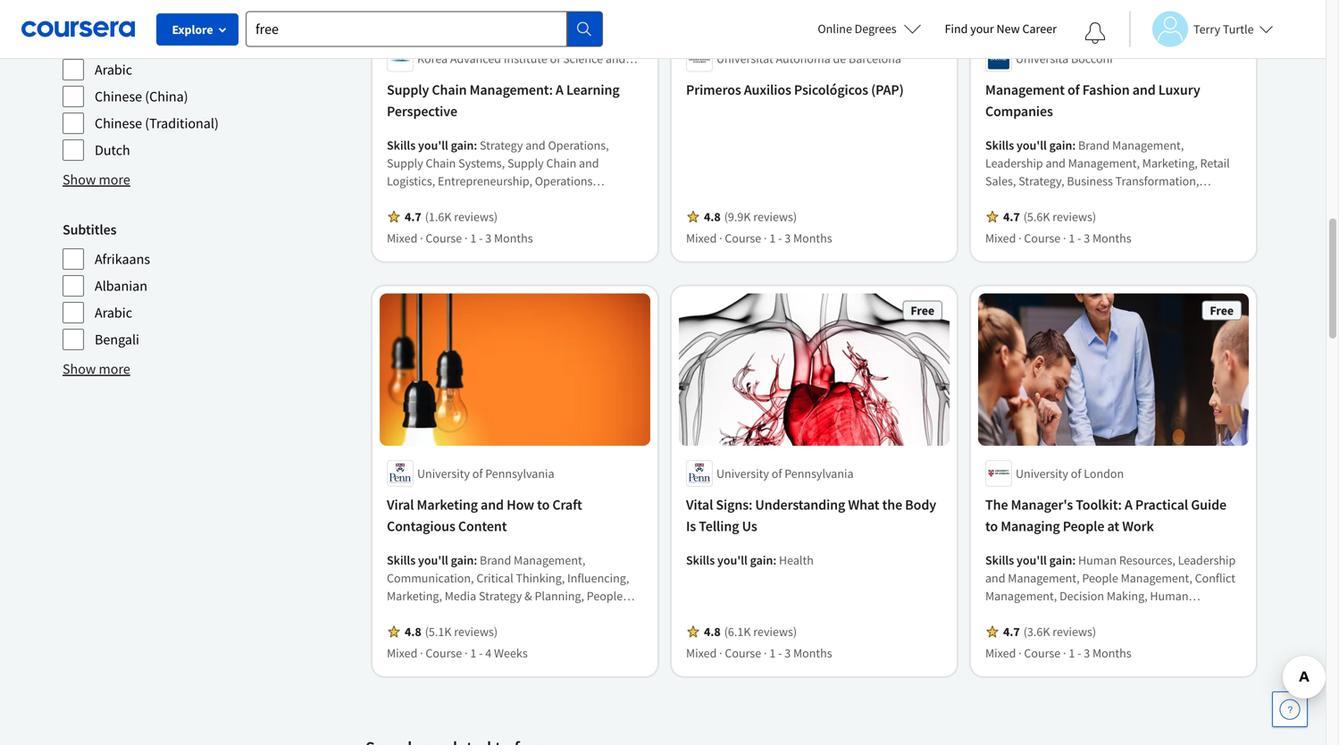 Task type: describe. For each thing, give the bounding box(es) containing it.
a for practical
[[1125, 496, 1133, 514]]

4.8 (6.1k reviews)
[[704, 624, 797, 640]]

show notifications image
[[1085, 22, 1106, 44]]

mixed · course · 1 - 3 months for vital signs: understanding what the body is telling us
[[686, 645, 833, 661]]

find
[[945, 21, 968, 37]]

1 for management of fashion and luxury companies
[[1069, 230, 1075, 246]]

companies
[[986, 102, 1054, 120]]

: up critical
[[474, 552, 477, 568]]

3 for the manager's toolkit: a practical guide to managing people at work
[[1084, 645, 1090, 661]]

vital signs: understanding what the body is telling us link
[[686, 494, 943, 537]]

università bocconi
[[1016, 50, 1113, 66]]

chinese (traditional)
[[95, 114, 219, 132]]

fashion
[[1083, 81, 1130, 99]]

career
[[1023, 21, 1057, 37]]

management of fashion and luxury companies link
[[986, 79, 1242, 122]]

strategy, inside brand management, leadership and management, marketing, retail sales, strategy, business transformation, communication, digital marketing, media strategy & planning, retail store operations
[[1019, 173, 1065, 189]]

critical
[[477, 570, 514, 586]]

(3.6k
[[1024, 624, 1050, 640]]

turtle
[[1223, 21, 1254, 37]]

a for learning
[[556, 81, 564, 99]]

reviews) right (9.9k
[[754, 209, 797, 225]]

primeros auxilios psicológicos (pap)
[[686, 81, 904, 99]]

viral
[[387, 496, 414, 514]]

0 horizontal spatial retail
[[1094, 209, 1123, 225]]

craft
[[553, 496, 582, 514]]

pennsylvania for understanding
[[785, 465, 854, 481]]

universitat
[[717, 50, 774, 66]]

de
[[833, 50, 846, 66]]

skills you'll gain : down perspective
[[387, 137, 480, 153]]

university for marketing
[[417, 465, 470, 481]]

management of fashion and luxury companies
[[986, 81, 1201, 120]]

subtitles group
[[63, 219, 355, 351]]

chinese (china)
[[95, 87, 188, 105]]

and inside 'management of fashion and luxury companies'
[[1133, 81, 1156, 99]]

mixed · course · 1 - 4 weeks
[[387, 645, 528, 661]]

universitat autònoma de barcelona
[[717, 50, 902, 66]]

4.8 (5.1k reviews)
[[405, 624, 498, 640]]

(china)
[[145, 87, 188, 105]]

università
[[1016, 50, 1069, 66]]

supply
[[387, 81, 429, 99]]

guide
[[1191, 496, 1227, 514]]

mixed · course · 1 - 3 months for supply chain management: a learning perspective
[[387, 230, 533, 246]]

terry turtle button
[[1130, 11, 1274, 47]]

toolkit:
[[1076, 496, 1122, 514]]

sales,
[[986, 173, 1016, 189]]

arabic inside language group
[[95, 61, 132, 78]]

subtitles
[[63, 221, 117, 238]]

university of pennsylvania for and
[[417, 465, 555, 481]]

mixed · course · 1 - 3 months down 4.8 (9.9k reviews)
[[686, 230, 833, 246]]

4
[[485, 645, 492, 661]]

1 down 4.8 (9.9k reviews)
[[770, 230, 776, 246]]

dutch
[[95, 141, 130, 159]]

the
[[986, 496, 1009, 514]]

mixed · course · 1 - 3 months for management of fashion and luxury companies
[[986, 230, 1132, 246]]

find your new career link
[[936, 18, 1066, 40]]

: for supply chain management: a learning perspective
[[474, 137, 477, 153]]

0 vertical spatial marketing,
[[1143, 155, 1198, 171]]

months for management of fashion and luxury companies
[[1093, 230, 1132, 246]]

supply chain management: a learning perspective
[[387, 81, 620, 120]]

: up business
[[1073, 137, 1076, 153]]

to inside viral marketing and how to craft contagious content
[[537, 496, 550, 514]]

body
[[905, 496, 937, 514]]

What do you want to learn? text field
[[246, 11, 567, 47]]

store
[[1126, 209, 1153, 225]]

university of london
[[1016, 465, 1124, 481]]

mixed for viral marketing and how to craft contagious content
[[387, 645, 418, 661]]

you'll down the contagious
[[418, 552, 448, 568]]

managing
[[1001, 517, 1060, 535]]

show for dutch
[[63, 170, 96, 188]]

chinese for chinese (china)
[[95, 87, 142, 105]]

the
[[883, 496, 903, 514]]

online degrees button
[[804, 9, 936, 48]]

show more button for dutch
[[63, 169, 130, 190]]

and inside brand management, leadership and management, marketing, retail sales, strategy, business transformation, communication, digital marketing, media strategy & planning, retail store operations
[[1046, 155, 1066, 171]]

skills you'll gain : health
[[686, 552, 814, 568]]

primeros auxilios psicológicos (pap) link
[[686, 79, 943, 100]]

online degrees
[[818, 21, 897, 37]]

analysis,
[[387, 606, 433, 622]]

manager's
[[1011, 496, 1073, 514]]

influencing,
[[568, 570, 629, 586]]

weeks
[[494, 645, 528, 661]]

transformation,
[[1116, 173, 1200, 189]]

1 for viral marketing and how to craft contagious content
[[470, 645, 477, 661]]

viral marketing and how to craft contagious content
[[387, 496, 582, 535]]

university of pennsylvania for understanding
[[717, 465, 854, 481]]

strategy inside brand management, leadership and management, marketing, retail sales, strategy, business transformation, communication, digital marketing, media strategy & planning, retail store operations
[[986, 209, 1029, 225]]

skills you'll gain : down the contagious
[[387, 552, 480, 568]]

brand management, leadership and management, marketing, retail sales, strategy, business transformation, communication, digital marketing, media strategy & planning, retail store operations
[[986, 137, 1230, 225]]

1 for vital signs: understanding what the body is telling us
[[770, 645, 776, 661]]

signs:
[[716, 496, 753, 514]]

brand for and
[[480, 552, 511, 568]]

london
[[1084, 465, 1124, 481]]

3 for supply chain management: a learning perspective
[[485, 230, 492, 246]]

chinese for chinese (traditional)
[[95, 114, 142, 132]]

how
[[507, 496, 534, 514]]

4.7 (1.6k reviews)
[[405, 209, 498, 225]]

months for the manager's toolkit: a practical guide to managing people at work
[[1093, 645, 1132, 661]]

marketing, inside brand management, communication, critical thinking, influencing, marketing, media strategy & planning, people analysis, social media, strategy, emotional intelligence
[[387, 588, 442, 604]]

pennsylvania for and
[[485, 465, 555, 481]]

course for viral marketing and how to craft contagious content
[[426, 645, 462, 661]]

marketing
[[417, 496, 478, 514]]

more for dutch
[[99, 170, 130, 188]]

months for vital signs: understanding what the body is telling us
[[794, 645, 833, 661]]

planning, inside brand management, leadership and management, marketing, retail sales, strategy, business transformation, communication, digital marketing, media strategy & planning, retail store operations
[[1042, 209, 1091, 225]]

1 for supply chain management: a learning perspective
[[470, 230, 477, 246]]

free for guide
[[1210, 302, 1234, 318]]

- down 4.8 (9.9k reviews)
[[778, 230, 782, 246]]

skills for the manager's toolkit: a practical guide to managing people at work
[[986, 552, 1015, 568]]

4.7 for management of fashion and luxury companies
[[1004, 209, 1020, 225]]

course for management of fashion and luxury companies
[[1025, 230, 1061, 246]]

show more for dutch
[[63, 170, 130, 188]]

technology(kaist)
[[417, 68, 516, 84]]

reviews) for vital signs: understanding what the body is telling us
[[754, 624, 797, 640]]

practical
[[1136, 496, 1189, 514]]

us
[[742, 517, 758, 535]]

help center image
[[1280, 699, 1301, 720]]

(1.6k
[[425, 209, 452, 225]]

new
[[997, 21, 1020, 37]]

4.7 (5.6k reviews)
[[1004, 209, 1097, 225]]

skills up leadership
[[986, 137, 1015, 153]]

reviews) for management of fashion and luxury companies
[[1053, 209, 1097, 225]]

thinking,
[[516, 570, 565, 586]]

contagious
[[387, 517, 456, 535]]

mixed down 4.8 (9.9k reviews)
[[686, 230, 717, 246]]

strategy, inside brand management, communication, critical thinking, influencing, marketing, media strategy & planning, people analysis, social media, strategy, emotional intelligence
[[507, 606, 553, 622]]

- for the manager's toolkit: a practical guide to managing people at work
[[1078, 645, 1082, 661]]

at
[[1108, 517, 1120, 535]]

skills down the contagious
[[387, 552, 416, 568]]

telling
[[699, 517, 740, 535]]

management, for management of fashion and luxury companies
[[1113, 137, 1184, 153]]

business
[[1067, 173, 1113, 189]]

gain for the manager's toolkit: a practical guide to managing people at work
[[1050, 552, 1073, 568]]

health
[[779, 552, 814, 568]]

leadership
[[986, 155, 1044, 171]]

of for the manager's toolkit: a practical guide to managing people at work
[[1071, 465, 1082, 481]]

arabic inside subtitles group
[[95, 304, 132, 322]]

you'll up leadership
[[1017, 137, 1047, 153]]

to inside the manager's toolkit: a practical guide to managing people at work
[[986, 517, 998, 535]]



Task type: locate. For each thing, give the bounding box(es) containing it.
work
[[1123, 517, 1154, 535]]

3 down 4.8 (6.1k reviews)
[[785, 645, 791, 661]]

brand
[[1079, 137, 1110, 153], [480, 552, 511, 568]]

management, inside brand management, communication, critical thinking, influencing, marketing, media strategy & planning, people analysis, social media, strategy, emotional intelligence
[[514, 552, 586, 568]]

reviews) right (6.1k
[[754, 624, 797, 640]]

communication, up social
[[387, 570, 474, 586]]

& inside brand management, leadership and management, marketing, retail sales, strategy, business transformation, communication, digital marketing, media strategy & planning, retail store operations
[[1031, 209, 1039, 225]]

vital
[[686, 496, 713, 514]]

0 horizontal spatial university of pennsylvania
[[417, 465, 555, 481]]

a inside supply chain management: a learning perspective
[[556, 81, 564, 99]]

intelligence
[[387, 624, 448, 640]]

a up work
[[1125, 496, 1133, 514]]

of for vital signs: understanding what the body is telling us
[[772, 465, 782, 481]]

of left london
[[1071, 465, 1082, 481]]

coursera image
[[21, 15, 135, 43]]

0 vertical spatial media
[[1169, 191, 1201, 207]]

1 vertical spatial retail
[[1094, 209, 1123, 225]]

4.7 for supply chain management: a learning perspective
[[405, 209, 422, 225]]

chinese up dutch
[[95, 114, 142, 132]]

1 horizontal spatial university of pennsylvania
[[717, 465, 854, 481]]

chain
[[432, 81, 467, 99]]

0 vertical spatial more
[[99, 170, 130, 188]]

4.8 (9.9k reviews)
[[704, 209, 797, 225]]

skills you'll gain : down managing
[[986, 552, 1079, 568]]

strategy inside brand management, communication, critical thinking, influencing, marketing, media strategy & planning, people analysis, social media, strategy, emotional intelligence
[[479, 588, 522, 604]]

1 vertical spatial show more button
[[63, 358, 130, 380]]

- down 4.7 (5.6k reviews)
[[1078, 230, 1082, 246]]

more
[[99, 170, 130, 188], [99, 360, 130, 378]]

months for supply chain management: a learning perspective
[[494, 230, 533, 246]]

1 university from the left
[[417, 465, 470, 481]]

gain down perspective
[[451, 137, 474, 153]]

show down bengali
[[63, 360, 96, 378]]

- left the 4
[[479, 645, 483, 661]]

university up manager's in the bottom of the page
[[1016, 465, 1069, 481]]

management
[[986, 81, 1065, 99]]

university for manager's
[[1016, 465, 1069, 481]]

people down toolkit:
[[1063, 517, 1105, 535]]

- down 4.7 (3.6k reviews)
[[1078, 645, 1082, 661]]

2 vertical spatial marketing,
[[387, 588, 442, 604]]

0 horizontal spatial to
[[537, 496, 550, 514]]

primeros
[[686, 81, 741, 99]]

mixed for vital signs: understanding what the body is telling us
[[686, 645, 717, 661]]

1 pennsylvania from the left
[[485, 465, 555, 481]]

show more for bengali
[[63, 360, 130, 378]]

0 horizontal spatial university
[[417, 465, 470, 481]]

language
[[63, 29, 122, 47]]

media up social
[[445, 588, 476, 604]]

0 horizontal spatial planning,
[[535, 588, 584, 604]]

skills down managing
[[986, 552, 1015, 568]]

1 university of pennsylvania from the left
[[417, 465, 555, 481]]

and inside 'korea advanced institute of science and technology(kaist)'
[[606, 50, 626, 66]]

- down 4.8 (6.1k reviews)
[[778, 645, 782, 661]]

more for bengali
[[99, 360, 130, 378]]

months down 4.8 (9.9k reviews)
[[794, 230, 833, 246]]

1
[[470, 230, 477, 246], [770, 230, 776, 246], [1069, 230, 1075, 246], [470, 645, 477, 661], [770, 645, 776, 661], [1069, 645, 1075, 661]]

(5.6k
[[1024, 209, 1050, 225]]

people down 'influencing,' on the bottom of page
[[587, 588, 623, 604]]

1 horizontal spatial retail
[[1201, 155, 1230, 171]]

1 down 4.8 (6.1k reviews)
[[770, 645, 776, 661]]

2 university from the left
[[717, 465, 769, 481]]

1 vertical spatial management,
[[1069, 155, 1140, 171]]

bocconi
[[1071, 50, 1113, 66]]

brand inside brand management, communication, critical thinking, influencing, marketing, media strategy & planning, people analysis, social media, strategy, emotional intelligence
[[480, 552, 511, 568]]

brand up critical
[[480, 552, 511, 568]]

- for vital signs: understanding what the body is telling us
[[778, 645, 782, 661]]

: down the manager's toolkit: a practical guide to managing people at work
[[1073, 552, 1076, 568]]

4.8 left (6.1k
[[704, 624, 721, 640]]

1 vertical spatial media
[[445, 588, 476, 604]]

3 down 4.8 (9.9k reviews)
[[785, 230, 791, 246]]

media inside brand management, communication, critical thinking, influencing, marketing, media strategy & planning, people analysis, social media, strategy, emotional intelligence
[[445, 588, 476, 604]]

months down store
[[1093, 230, 1132, 246]]

1 horizontal spatial communication,
[[986, 191, 1073, 207]]

arabic
[[95, 61, 132, 78], [95, 304, 132, 322]]

skills
[[387, 137, 416, 153], [986, 137, 1015, 153], [387, 552, 416, 568], [686, 552, 715, 568], [986, 552, 1015, 568]]

terry
[[1194, 21, 1221, 37]]

months down 4.7 (1.6k reviews) on the left of the page
[[494, 230, 533, 246]]

mixed · course · 1 - 3 months down 4.7 (1.6k reviews) on the left of the page
[[387, 230, 533, 246]]

(9.9k
[[725, 209, 751, 225]]

understanding
[[756, 496, 846, 514]]

4.7
[[405, 209, 422, 225], [1004, 209, 1020, 225], [1004, 624, 1020, 640]]

0 vertical spatial &
[[1031, 209, 1039, 225]]

arabic down language
[[95, 61, 132, 78]]

skills down perspective
[[387, 137, 416, 153]]

skills for vital signs: understanding what the body is telling us
[[686, 552, 715, 568]]

0 horizontal spatial free
[[911, 302, 935, 318]]

mixed for management of fashion and luxury companies
[[986, 230, 1016, 246]]

media up operations at the right
[[1169, 191, 1201, 207]]

3 for management of fashion and luxury companies
[[1084, 230, 1090, 246]]

1 vertical spatial a
[[1125, 496, 1133, 514]]

more down bengali
[[99, 360, 130, 378]]

2 chinese from the top
[[95, 114, 142, 132]]

perspective
[[387, 102, 458, 120]]

1 horizontal spatial people
[[1063, 517, 1105, 535]]

course for supply chain management: a learning perspective
[[426, 230, 462, 246]]

reviews) down "digital" on the top of page
[[1053, 209, 1097, 225]]

& inside brand management, communication, critical thinking, influencing, marketing, media strategy & planning, people analysis, social media, strategy, emotional intelligence
[[525, 588, 532, 604]]

1 more from the top
[[99, 170, 130, 188]]

gain left 'health'
[[750, 552, 773, 568]]

barcelona
[[849, 50, 902, 66]]

1 vertical spatial people
[[587, 588, 623, 604]]

free for body
[[911, 302, 935, 318]]

a inside the manager's toolkit: a practical guide to managing people at work
[[1125, 496, 1133, 514]]

1 horizontal spatial free
[[1210, 302, 1234, 318]]

operations
[[1156, 209, 1214, 225]]

and right leadership
[[1046, 155, 1066, 171]]

you'll for the manager's toolkit: a practical guide to managing people at work
[[1017, 552, 1047, 568]]

1 vertical spatial marketing,
[[1112, 191, 1167, 207]]

0 vertical spatial to
[[537, 496, 550, 514]]

1 vertical spatial strategy
[[479, 588, 522, 604]]

brand for fashion
[[1079, 137, 1110, 153]]

0 vertical spatial show
[[63, 170, 96, 188]]

degrees
[[855, 21, 897, 37]]

media,
[[469, 606, 504, 622]]

0 vertical spatial strategy,
[[1019, 173, 1065, 189]]

strategy
[[986, 209, 1029, 225], [479, 588, 522, 604]]

of inside 'korea advanced institute of science and technology(kaist)'
[[550, 50, 561, 66]]

content
[[458, 517, 507, 535]]

1 vertical spatial brand
[[480, 552, 511, 568]]

afrikaans
[[95, 250, 150, 268]]

3 down "digital" on the top of page
[[1084, 230, 1090, 246]]

communication,
[[986, 191, 1073, 207], [387, 570, 474, 586]]

1 down 4.7 (1.6k reviews) on the left of the page
[[470, 230, 477, 246]]

4.8 left (9.9k
[[704, 209, 721, 225]]

0 vertical spatial retail
[[1201, 155, 1230, 171]]

reviews) for viral marketing and how to craft contagious content
[[454, 624, 498, 640]]

3 down 4.7 (1.6k reviews) on the left of the page
[[485, 230, 492, 246]]

of inside 'management of fashion and luxury companies'
[[1068, 81, 1080, 99]]

4.8
[[704, 209, 721, 225], [405, 624, 422, 640], [704, 624, 721, 640]]

3 university from the left
[[1016, 465, 1069, 481]]

media inside brand management, leadership and management, marketing, retail sales, strategy, business transformation, communication, digital marketing, media strategy & planning, retail store operations
[[1169, 191, 1201, 207]]

1 free from the left
[[911, 302, 935, 318]]

course
[[426, 230, 462, 246], [725, 230, 762, 246], [1025, 230, 1061, 246], [426, 645, 462, 661], [725, 645, 762, 661], [1025, 645, 1061, 661]]

1 horizontal spatial a
[[1125, 496, 1133, 514]]

communication, inside brand management, communication, critical thinking, influencing, marketing, media strategy & planning, people analysis, social media, strategy, emotional intelligence
[[387, 570, 474, 586]]

pennsylvania up how
[[485, 465, 555, 481]]

gain up business
[[1050, 137, 1073, 153]]

4.7 for the manager's toolkit: a practical guide to managing people at work
[[1004, 624, 1020, 640]]

1 show more button from the top
[[63, 169, 130, 190]]

chinese up chinese (traditional)
[[95, 87, 142, 105]]

more down dutch
[[99, 170, 130, 188]]

course down (5.1k in the left bottom of the page
[[426, 645, 462, 661]]

marketing, up the 'transformation,'
[[1143, 155, 1198, 171]]

1 horizontal spatial university
[[717, 465, 769, 481]]

and up content
[[481, 496, 504, 514]]

1 horizontal spatial planning,
[[1042, 209, 1091, 225]]

0 vertical spatial brand
[[1079, 137, 1110, 153]]

you'll down telling at the right
[[718, 552, 748, 568]]

:
[[474, 137, 477, 153], [1073, 137, 1076, 153], [474, 552, 477, 568], [773, 552, 777, 568], [1073, 552, 1076, 568]]

2 arabic from the top
[[95, 304, 132, 322]]

planning, inside brand management, communication, critical thinking, influencing, marketing, media strategy & planning, people analysis, social media, strategy, emotional intelligence
[[535, 588, 584, 604]]

university up marketing
[[417, 465, 470, 481]]

of left science at the top of the page
[[550, 50, 561, 66]]

0 horizontal spatial brand
[[480, 552, 511, 568]]

albanian
[[95, 277, 147, 295]]

mixed · course · 1 - 3 months down 4.7 (3.6k reviews)
[[986, 645, 1132, 661]]

mixed · course · 1 - 3 months down 4.7 (5.6k reviews)
[[986, 230, 1132, 246]]

0 vertical spatial communication,
[[986, 191, 1073, 207]]

your
[[971, 21, 994, 37]]

and right science at the top of the page
[[606, 50, 626, 66]]

0 vertical spatial chinese
[[95, 87, 142, 105]]

1 vertical spatial planning,
[[535, 588, 584, 604]]

management,
[[1113, 137, 1184, 153], [1069, 155, 1140, 171], [514, 552, 586, 568]]

2 vertical spatial management,
[[514, 552, 586, 568]]

1 show more from the top
[[63, 170, 130, 188]]

planning, down "digital" on the top of page
[[1042, 209, 1091, 225]]

- for management of fashion and luxury companies
[[1078, 230, 1082, 246]]

0 horizontal spatial communication,
[[387, 570, 474, 586]]

1 horizontal spatial strategy,
[[1019, 173, 1065, 189]]

1 vertical spatial &
[[525, 588, 532, 604]]

luxury
[[1159, 81, 1201, 99]]

0 horizontal spatial people
[[587, 588, 623, 604]]

what
[[848, 496, 880, 514]]

explore button
[[156, 13, 239, 46]]

autònoma
[[776, 50, 831, 66]]

2 pennsylvania from the left
[[785, 465, 854, 481]]

psicológicos
[[794, 81, 869, 99]]

viral marketing and how to craft contagious content link
[[387, 494, 643, 537]]

brand up business
[[1079, 137, 1110, 153]]

reviews) for supply chain management: a learning perspective
[[454, 209, 498, 225]]

management, up business
[[1069, 155, 1140, 171]]

terry turtle
[[1194, 21, 1254, 37]]

marketing, up store
[[1112, 191, 1167, 207]]

0 vertical spatial people
[[1063, 517, 1105, 535]]

1 horizontal spatial to
[[986, 517, 998, 535]]

2 show from the top
[[63, 360, 96, 378]]

1 vertical spatial show
[[63, 360, 96, 378]]

course for vital signs: understanding what the body is telling us
[[725, 645, 762, 661]]

planning,
[[1042, 209, 1091, 225], [535, 588, 584, 604]]

3 for vital signs: understanding what the body is telling us
[[785, 645, 791, 661]]

korea
[[417, 50, 448, 66]]

you'll for supply chain management: a learning perspective
[[418, 137, 448, 153]]

management, up thinking, at the left
[[514, 552, 586, 568]]

1 vertical spatial chinese
[[95, 114, 142, 132]]

and inside viral marketing and how to craft contagious content
[[481, 496, 504, 514]]

- for supply chain management: a learning perspective
[[479, 230, 483, 246]]

reviews) down media,
[[454, 624, 498, 640]]

3 down 4.7 (3.6k reviews)
[[1084, 645, 1090, 661]]

mixed for the manager's toolkit: a practical guide to managing people at work
[[986, 645, 1016, 661]]

retail up operations at the right
[[1201, 155, 1230, 171]]

show more button for bengali
[[63, 358, 130, 380]]

show
[[63, 170, 96, 188], [63, 360, 96, 378]]

None search field
[[246, 11, 603, 47]]

: for the manager's toolkit: a practical guide to managing people at work
[[1073, 552, 1076, 568]]

0 vertical spatial show more button
[[63, 169, 130, 190]]

1 horizontal spatial media
[[1169, 191, 1201, 207]]

skills you'll gain : up leadership
[[986, 137, 1079, 153]]

university for signs:
[[717, 465, 769, 481]]

4.7 left (1.6k
[[405, 209, 422, 225]]

show more
[[63, 170, 130, 188], [63, 360, 130, 378]]

retail down "digital" on the top of page
[[1094, 209, 1123, 225]]

0 horizontal spatial strategy
[[479, 588, 522, 604]]

advanced
[[450, 50, 501, 66]]

4.8 down analysis,
[[405, 624, 422, 640]]

course for the manager's toolkit: a practical guide to managing people at work
[[1025, 645, 1061, 661]]

0 horizontal spatial pennsylvania
[[485, 465, 555, 481]]

communication, inside brand management, leadership and management, marketing, retail sales, strategy, business transformation, communication, digital marketing, media strategy & planning, retail store operations
[[986, 191, 1073, 207]]

2 university of pennsylvania from the left
[[717, 465, 854, 481]]

-
[[479, 230, 483, 246], [778, 230, 782, 246], [1078, 230, 1082, 246], [479, 645, 483, 661], [778, 645, 782, 661], [1078, 645, 1082, 661]]

science
[[563, 50, 603, 66]]

management, up the 'transformation,'
[[1113, 137, 1184, 153]]

strategy, down thinking, at the left
[[507, 606, 553, 622]]

0 horizontal spatial &
[[525, 588, 532, 604]]

supply chain management: a learning perspective link
[[387, 79, 643, 122]]

0 vertical spatial show more
[[63, 170, 130, 188]]

auxilios
[[744, 81, 792, 99]]

months down 4.7 (3.6k reviews)
[[1093, 645, 1132, 661]]

a left the learning
[[556, 81, 564, 99]]

0 vertical spatial planning,
[[1042, 209, 1091, 225]]

(6.1k
[[725, 624, 751, 640]]

: for vital signs: understanding what the body is telling us
[[773, 552, 777, 568]]

gain for supply chain management: a learning perspective
[[451, 137, 474, 153]]

of left fashion
[[1068, 81, 1080, 99]]

of for viral marketing and how to craft contagious content
[[473, 465, 483, 481]]

management, for viral marketing and how to craft contagious content
[[514, 552, 586, 568]]

gain
[[451, 137, 474, 153], [1050, 137, 1073, 153], [451, 552, 474, 568], [750, 552, 773, 568], [1050, 552, 1073, 568]]

brand management, communication, critical thinking, influencing, marketing, media strategy & planning, people analysis, social media, strategy, emotional intelligence
[[387, 552, 629, 640]]

arabic up bengali
[[95, 304, 132, 322]]

course down (9.9k
[[725, 230, 762, 246]]

1 vertical spatial more
[[99, 360, 130, 378]]

management:
[[470, 81, 553, 99]]

4.8 for vital signs: understanding what the body is telling us
[[704, 624, 721, 640]]

1 vertical spatial strategy,
[[507, 606, 553, 622]]

2 horizontal spatial university
[[1016, 465, 1069, 481]]

: left 'health'
[[773, 552, 777, 568]]

social
[[435, 606, 467, 622]]

people inside the manager's toolkit: a practical guide to managing people at work
[[1063, 517, 1105, 535]]

0 horizontal spatial a
[[556, 81, 564, 99]]

marketing,
[[1143, 155, 1198, 171], [1112, 191, 1167, 207], [387, 588, 442, 604]]

1 left the 4
[[470, 645, 477, 661]]

1 vertical spatial show more
[[63, 360, 130, 378]]

mixed for supply chain management: a learning perspective
[[387, 230, 418, 246]]

mixed down intelligence
[[387, 645, 418, 661]]

4.7 (3.6k reviews)
[[1004, 624, 1097, 640]]

months down 4.8 (6.1k reviews)
[[794, 645, 833, 661]]

mixed down 4.7 (5.6k reviews)
[[986, 230, 1016, 246]]

1 for the manager's toolkit: a practical guide to managing people at work
[[1069, 645, 1075, 661]]

1 chinese from the top
[[95, 87, 142, 105]]

reviews) for the manager's toolkit: a practical guide to managing people at work
[[1053, 624, 1097, 640]]

1 vertical spatial to
[[986, 517, 998, 535]]

university of pennsylvania up viral marketing and how to craft contagious content
[[417, 465, 555, 481]]

0 vertical spatial management,
[[1113, 137, 1184, 153]]

show for bengali
[[63, 360, 96, 378]]

1 vertical spatial arabic
[[95, 304, 132, 322]]

explore
[[172, 21, 213, 38]]

planning, down thinking, at the left
[[535, 588, 584, 604]]

you'll down perspective
[[418, 137, 448, 153]]

0 vertical spatial a
[[556, 81, 564, 99]]

vital signs: understanding what the body is telling us
[[686, 496, 937, 535]]

0 vertical spatial strategy
[[986, 209, 1029, 225]]

reviews)
[[454, 209, 498, 225], [754, 209, 797, 225], [1053, 209, 1097, 225], [454, 624, 498, 640], [754, 624, 797, 640], [1053, 624, 1097, 640]]

gain down content
[[451, 552, 474, 568]]

brand inside brand management, leadership and management, marketing, retail sales, strategy, business transformation, communication, digital marketing, media strategy & planning, retail store operations
[[1079, 137, 1110, 153]]

reviews) right (3.6k
[[1053, 624, 1097, 640]]

mixed down 4.7 (3.6k reviews)
[[986, 645, 1016, 661]]

mixed · course · 1 - 3 months
[[387, 230, 533, 246], [686, 230, 833, 246], [986, 230, 1132, 246], [686, 645, 833, 661], [986, 645, 1132, 661]]

learning
[[567, 81, 620, 99]]

you'll for vital signs: understanding what the body is telling us
[[718, 552, 748, 568]]

people inside brand management, communication, critical thinking, influencing, marketing, media strategy & planning, people analysis, social media, strategy, emotional intelligence
[[587, 588, 623, 604]]

show more button down dutch
[[63, 169, 130, 190]]

1 arabic from the top
[[95, 61, 132, 78]]

university of pennsylvania up understanding
[[717, 465, 854, 481]]

institute
[[504, 50, 548, 66]]

4.7 left (3.6k
[[1004, 624, 1020, 640]]

1 show from the top
[[63, 170, 96, 188]]

marketing, up analysis,
[[387, 588, 442, 604]]

2 free from the left
[[1210, 302, 1234, 318]]

the manager's toolkit: a practical guide to managing people at work link
[[986, 494, 1242, 537]]

of
[[550, 50, 561, 66], [1068, 81, 1080, 99], [473, 465, 483, 481], [772, 465, 782, 481], [1071, 465, 1082, 481]]

of up viral marketing and how to craft contagious content
[[473, 465, 483, 481]]

0 vertical spatial arabic
[[95, 61, 132, 78]]

mixed · course · 1 - 3 months for the manager's toolkit: a practical guide to managing people at work
[[986, 645, 1132, 661]]

4.8 for viral marketing and how to craft contagious content
[[405, 624, 422, 640]]

1 horizontal spatial strategy
[[986, 209, 1029, 225]]

strategy down sales,
[[986, 209, 1029, 225]]

digital
[[1075, 191, 1109, 207]]

mixed down 4.8 (6.1k reviews)
[[686, 645, 717, 661]]

strategy down critical
[[479, 588, 522, 604]]

1 horizontal spatial pennsylvania
[[785, 465, 854, 481]]

(5.1k
[[425, 624, 452, 640]]

0 horizontal spatial strategy,
[[507, 606, 553, 622]]

show more down bengali
[[63, 360, 130, 378]]

gain for vital signs: understanding what the body is telling us
[[750, 552, 773, 568]]

skills you'll gain :
[[387, 137, 480, 153], [986, 137, 1079, 153], [387, 552, 480, 568], [986, 552, 1079, 568]]

bengali
[[95, 330, 139, 348]]

2 show more button from the top
[[63, 358, 130, 380]]

skills for supply chain management: a learning perspective
[[387, 137, 416, 153]]

1 down 4.7 (5.6k reviews)
[[1069, 230, 1075, 246]]

language group
[[63, 28, 355, 162]]

- for viral marketing and how to craft contagious content
[[479, 645, 483, 661]]

1 horizontal spatial &
[[1031, 209, 1039, 225]]

0 horizontal spatial media
[[445, 588, 476, 604]]

1 horizontal spatial brand
[[1079, 137, 1110, 153]]

2 more from the top
[[99, 360, 130, 378]]

1 vertical spatial communication,
[[387, 570, 474, 586]]

2 show more from the top
[[63, 360, 130, 378]]



Task type: vqa. For each thing, say whether or not it's contained in the screenshot.
3 corresponding to Management of Fashion and Luxury Companies
yes



